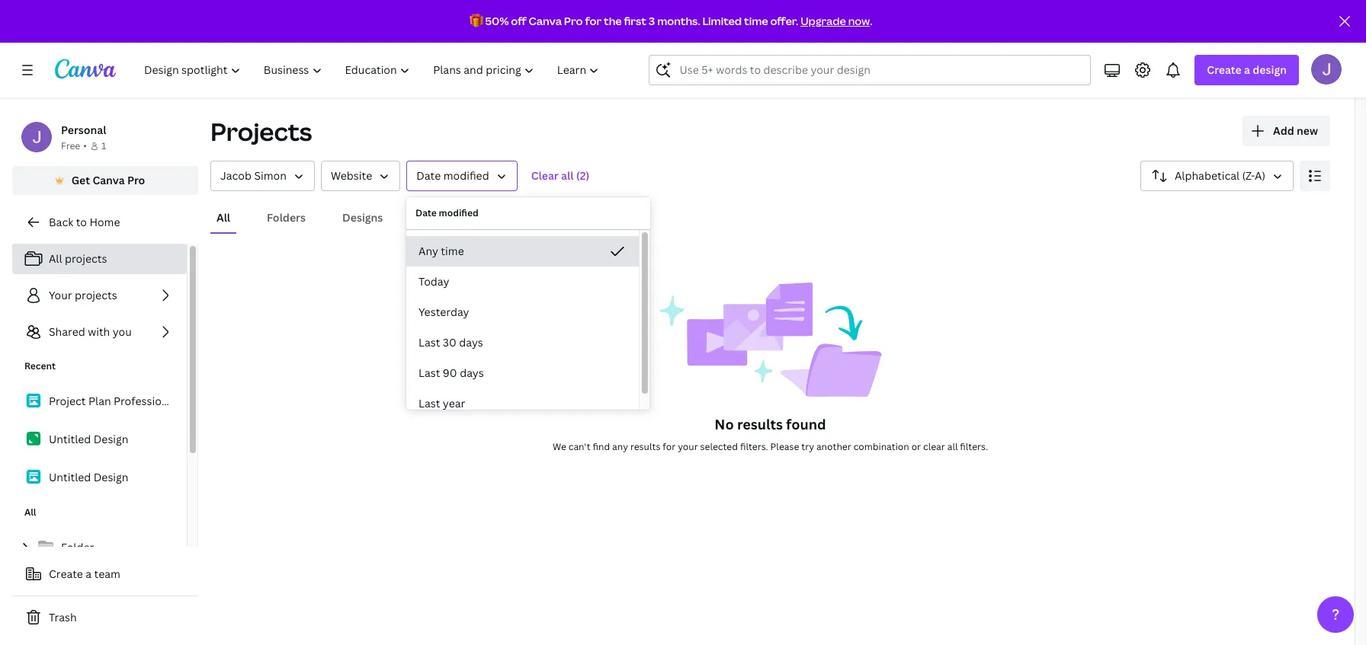 Task type: locate. For each thing, give the bounding box(es) containing it.
0 horizontal spatial pro
[[127, 173, 145, 188]]

all button
[[210, 204, 236, 233]]

0 horizontal spatial time
[[441, 244, 464, 258]]

team
[[94, 567, 120, 582]]

1 vertical spatial pro
[[127, 173, 145, 188]]

list
[[12, 244, 187, 348], [12, 386, 187, 494]]

untitled for first untitled design link from the top of the list containing untitled design
[[49, 432, 91, 447]]

last for last 90 days
[[419, 366, 440, 380]]

add new button
[[1243, 116, 1330, 146]]

date modified up any time
[[415, 207, 479, 220]]

1 design from the top
[[94, 432, 128, 447]]

create
[[1207, 63, 1242, 77], [49, 567, 83, 582]]

1 vertical spatial list
[[12, 386, 187, 494]]

date modified
[[416, 168, 489, 183], [415, 207, 479, 220]]

1 horizontal spatial time
[[744, 14, 768, 28]]

days inside last 30 days button
[[459, 335, 483, 350]]

date up any at the top of the page
[[415, 207, 437, 220]]

designs button
[[336, 204, 389, 233]]

filters.
[[740, 441, 768, 454], [960, 441, 988, 454]]

1 untitled design link from the top
[[12, 424, 187, 456]]

modified inside button
[[443, 168, 489, 183]]

recent
[[24, 360, 56, 373]]

0 vertical spatial a
[[1244, 63, 1250, 77]]

1 vertical spatial untitled
[[49, 470, 91, 485]]

create inside button
[[49, 567, 83, 582]]

find
[[593, 441, 610, 454]]

2 untitled from the top
[[49, 470, 91, 485]]

a left design
[[1244, 63, 1250, 77]]

Sort by button
[[1140, 161, 1294, 191]]

all left (2)
[[561, 168, 574, 183]]

canva right get
[[93, 173, 125, 188]]

1 horizontal spatial a
[[1244, 63, 1250, 77]]

0 horizontal spatial a
[[86, 567, 92, 582]]

1 vertical spatial untitled design link
[[12, 462, 187, 494]]

0 vertical spatial time
[[744, 14, 768, 28]]

1 last from the top
[[419, 335, 440, 350]]

all
[[561, 168, 574, 183], [947, 441, 958, 454]]

create down the folder
[[49, 567, 83, 582]]

2 design from the top
[[94, 470, 128, 485]]

2 untitled design from the top
[[49, 470, 128, 485]]

or
[[912, 441, 921, 454]]

0 vertical spatial date
[[416, 168, 441, 183]]

1 vertical spatial projects
[[75, 288, 117, 303]]

modified up "images"
[[443, 168, 489, 183]]

0 horizontal spatial results
[[630, 441, 660, 454]]

2 horizontal spatial all
[[217, 210, 230, 225]]

last 30 days option
[[406, 328, 639, 358]]

results right any
[[630, 441, 660, 454]]

pro left the
[[564, 14, 583, 28]]

projects right your
[[75, 288, 117, 303]]

date
[[416, 168, 441, 183], [415, 207, 437, 220]]

1 vertical spatial untitled design
[[49, 470, 128, 485]]

a inside "dropdown button"
[[1244, 63, 1250, 77]]

design
[[1253, 63, 1287, 77]]

canva right off
[[529, 14, 562, 28]]

trash link
[[12, 603, 198, 634]]

0 vertical spatial all
[[561, 168, 574, 183]]

0 vertical spatial create
[[1207, 63, 1242, 77]]

add new
[[1273, 124, 1318, 138]]

2 list from the top
[[12, 386, 187, 494]]

with
[[88, 325, 110, 339]]

90
[[443, 366, 457, 380]]

1 vertical spatial last
[[419, 366, 440, 380]]

date modified up "images"
[[416, 168, 489, 183]]

0 vertical spatial list
[[12, 244, 187, 348]]

Category button
[[321, 161, 400, 191]]

a left team
[[86, 567, 92, 582]]

days right 30
[[459, 335, 483, 350]]

all projects
[[49, 252, 107, 266]]

personal
[[61, 123, 106, 137]]

1 list from the top
[[12, 244, 187, 348]]

time left offer.
[[744, 14, 768, 28]]

jacob simon
[[220, 168, 287, 183]]

0 vertical spatial design
[[94, 432, 128, 447]]

0 horizontal spatial all
[[24, 506, 36, 519]]

last left 30
[[419, 335, 440, 350]]

last
[[419, 335, 440, 350], [419, 366, 440, 380], [419, 396, 440, 411]]

1 vertical spatial canva
[[93, 173, 125, 188]]

1 horizontal spatial for
[[663, 441, 676, 454]]

2 last from the top
[[419, 366, 440, 380]]

days for last 90 days
[[460, 366, 484, 380]]

add
[[1273, 124, 1294, 138]]

days inside last 90 days button
[[460, 366, 484, 380]]

0 horizontal spatial create
[[49, 567, 83, 582]]

last left 90
[[419, 366, 440, 380]]

1 vertical spatial all
[[947, 441, 958, 454]]

combination
[[854, 441, 909, 454]]

alphabetical
[[1175, 168, 1240, 183]]

0 vertical spatial untitled design link
[[12, 424, 187, 456]]

date up "images"
[[416, 168, 441, 183]]

1 vertical spatial a
[[86, 567, 92, 582]]

today option
[[406, 267, 639, 297]]

0 vertical spatial days
[[459, 335, 483, 350]]

1 horizontal spatial all
[[947, 441, 958, 454]]

filters. right clear
[[960, 441, 988, 454]]

all projects link
[[12, 244, 187, 274]]

1 vertical spatial date
[[415, 207, 437, 220]]

all inside no results found we can't find any results for your selected filters. please try another combination or clear all filters.
[[947, 441, 958, 454]]

days right 90
[[460, 366, 484, 380]]

time right any at the top of the page
[[441, 244, 464, 258]]

Date modified button
[[406, 161, 517, 191]]

0 vertical spatial last
[[419, 335, 440, 350]]

yesterday button
[[406, 297, 639, 328]]

0 vertical spatial untitled
[[49, 432, 91, 447]]

modified down date modified button
[[439, 207, 479, 220]]

any time
[[419, 244, 464, 258]]

pro up back to home link
[[127, 173, 145, 188]]

0 vertical spatial modified
[[443, 168, 489, 183]]

selected
[[700, 441, 738, 454]]

yesterday option
[[406, 297, 639, 328]]

free •
[[61, 140, 87, 152]]

last 90 days button
[[406, 358, 639, 389]]

50%
[[485, 14, 509, 28]]

last 90 days option
[[406, 358, 639, 389]]

last for last 30 days
[[419, 335, 440, 350]]

•
[[83, 140, 87, 152]]

all for all projects
[[49, 252, 62, 266]]

create left design
[[1207, 63, 1242, 77]]

create a team button
[[12, 560, 198, 590]]

list box
[[406, 236, 639, 419]]

list containing all projects
[[12, 244, 187, 348]]

all right clear
[[947, 441, 958, 454]]

3 last from the top
[[419, 396, 440, 411]]

untitled design
[[49, 432, 128, 447], [49, 470, 128, 485]]

1 vertical spatial days
[[460, 366, 484, 380]]

🎁
[[469, 14, 483, 28]]

please
[[770, 441, 799, 454]]

1 vertical spatial for
[[663, 441, 676, 454]]

1 vertical spatial time
[[441, 244, 464, 258]]

last left year
[[419, 396, 440, 411]]

a)
[[1255, 168, 1266, 183]]

another
[[816, 441, 851, 454]]

create inside "dropdown button"
[[1207, 63, 1242, 77]]

None search field
[[649, 55, 1091, 85]]

all inside button
[[217, 210, 230, 225]]

date inside button
[[416, 168, 441, 183]]

0 horizontal spatial filters.
[[740, 441, 768, 454]]

folder link
[[12, 532, 187, 564]]

your
[[678, 441, 698, 454]]

modified
[[443, 168, 489, 183], [439, 207, 479, 220]]

projects for all projects
[[65, 252, 107, 266]]

0 vertical spatial date modified
[[416, 168, 489, 183]]

a inside button
[[86, 567, 92, 582]]

1 horizontal spatial results
[[737, 415, 783, 434]]

0 vertical spatial projects
[[65, 252, 107, 266]]

months.
[[657, 14, 700, 28]]

projects down the back to home
[[65, 252, 107, 266]]

designs
[[342, 210, 383, 225]]

all inside list
[[49, 252, 62, 266]]

0 vertical spatial pro
[[564, 14, 583, 28]]

.
[[870, 14, 872, 28]]

1 vertical spatial design
[[94, 470, 128, 485]]

last inside option
[[419, 396, 440, 411]]

create for create a design
[[1207, 63, 1242, 77]]

0 vertical spatial all
[[217, 210, 230, 225]]

pro
[[564, 14, 583, 28], [127, 173, 145, 188]]

top level navigation element
[[134, 55, 613, 85]]

1 untitled from the top
[[49, 432, 91, 447]]

design
[[94, 432, 128, 447], [94, 470, 128, 485]]

shared with you
[[49, 325, 132, 339]]

folders button
[[261, 204, 312, 233]]

1 horizontal spatial filters.
[[960, 441, 988, 454]]

a
[[1244, 63, 1250, 77], [86, 567, 92, 582]]

time
[[744, 14, 768, 28], [441, 244, 464, 258]]

1 horizontal spatial pro
[[564, 14, 583, 28]]

1 vertical spatial create
[[49, 567, 83, 582]]

1 horizontal spatial create
[[1207, 63, 1242, 77]]

projects
[[210, 115, 312, 148]]

2 vertical spatial last
[[419, 396, 440, 411]]

last year option
[[406, 389, 639, 419]]

0 horizontal spatial for
[[585, 14, 602, 28]]

1 horizontal spatial canva
[[529, 14, 562, 28]]

projects
[[65, 252, 107, 266], [75, 288, 117, 303]]

untitled for second untitled design link from the top
[[49, 470, 91, 485]]

1 vertical spatial all
[[49, 252, 62, 266]]

pro inside button
[[127, 173, 145, 188]]

0 vertical spatial untitled design
[[49, 432, 128, 447]]

2 untitled design link from the top
[[12, 462, 187, 494]]

1 horizontal spatial all
[[49, 252, 62, 266]]

results up please
[[737, 415, 783, 434]]

0 horizontal spatial canva
[[93, 173, 125, 188]]

today button
[[406, 267, 639, 297]]

images
[[420, 210, 456, 225]]

results
[[737, 415, 783, 434], [630, 441, 660, 454]]

for left your on the bottom of the page
[[663, 441, 676, 454]]

0 vertical spatial for
[[585, 14, 602, 28]]

filters. left please
[[740, 441, 768, 454]]

no results found we can't find any results for your selected filters. please try another combination or clear all filters.
[[553, 415, 988, 454]]

for left the
[[585, 14, 602, 28]]

1 vertical spatial modified
[[439, 207, 479, 220]]

folder
[[61, 541, 94, 555]]



Task type: describe. For each thing, give the bounding box(es) containing it.
back
[[49, 215, 73, 229]]

clear all (2)
[[531, 168, 590, 183]]

Owner button
[[210, 161, 315, 191]]

year
[[443, 396, 465, 411]]

trash
[[49, 611, 77, 625]]

simon
[[254, 168, 287, 183]]

0 vertical spatial canva
[[529, 14, 562, 28]]

list containing untitled design
[[12, 386, 187, 494]]

shared with you link
[[12, 317, 187, 348]]

for inside no results found we can't find any results for your selected filters. please try another combination or clear all filters.
[[663, 441, 676, 454]]

clear
[[923, 441, 945, 454]]

your projects link
[[12, 281, 187, 311]]

1
[[101, 140, 106, 152]]

all for all button
[[217, 210, 230, 225]]

home
[[89, 215, 120, 229]]

offer.
[[770, 14, 798, 28]]

list box containing any time
[[406, 236, 639, 419]]

design for second untitled design link from the top
[[94, 470, 128, 485]]

any
[[612, 441, 628, 454]]

1 vertical spatial results
[[630, 441, 660, 454]]

2 vertical spatial all
[[24, 506, 36, 519]]

3
[[649, 14, 655, 28]]

last year
[[419, 396, 465, 411]]

clear
[[531, 168, 559, 183]]

last 30 days
[[419, 335, 483, 350]]

found
[[786, 415, 826, 434]]

any time button
[[406, 236, 639, 267]]

1 filters. from the left
[[740, 441, 768, 454]]

we
[[553, 441, 566, 454]]

any
[[419, 244, 438, 258]]

Search search field
[[680, 56, 1061, 85]]

limited
[[702, 14, 742, 28]]

time inside button
[[441, 244, 464, 258]]

🎁 50% off canva pro for the first 3 months. limited time offer. upgrade now .
[[469, 14, 872, 28]]

2 filters. from the left
[[960, 441, 988, 454]]

a for design
[[1244, 63, 1250, 77]]

get canva pro button
[[12, 166, 198, 195]]

get canva pro
[[71, 173, 145, 188]]

0 horizontal spatial all
[[561, 168, 574, 183]]

days for last 30 days
[[459, 335, 483, 350]]

last year button
[[406, 389, 639, 419]]

shared
[[49, 325, 85, 339]]

your
[[49, 288, 72, 303]]

0 vertical spatial results
[[737, 415, 783, 434]]

last for last year
[[419, 396, 440, 411]]

to
[[76, 215, 87, 229]]

(2)
[[576, 168, 590, 183]]

your projects
[[49, 288, 117, 303]]

(z-
[[1242, 168, 1255, 183]]

back to home
[[49, 215, 120, 229]]

get
[[71, 173, 90, 188]]

upgrade
[[801, 14, 846, 28]]

the
[[604, 14, 622, 28]]

now
[[848, 14, 870, 28]]

back to home link
[[12, 207, 198, 238]]

yesterday
[[419, 305, 469, 319]]

alphabetical (z-a)
[[1175, 168, 1266, 183]]

you
[[113, 325, 132, 339]]

images button
[[413, 204, 462, 233]]

canva inside button
[[93, 173, 125, 188]]

new
[[1297, 124, 1318, 138]]

off
[[511, 14, 527, 28]]

no
[[715, 415, 734, 434]]

a for team
[[86, 567, 92, 582]]

jacob simon image
[[1311, 54, 1342, 85]]

can't
[[569, 441, 591, 454]]

last 90 days
[[419, 366, 484, 380]]

any time option
[[406, 236, 639, 267]]

create a design
[[1207, 63, 1287, 77]]

free
[[61, 140, 80, 152]]

create for create a team
[[49, 567, 83, 582]]

first
[[624, 14, 646, 28]]

clear all (2) link
[[523, 161, 597, 191]]

create a design button
[[1195, 55, 1299, 85]]

1 untitled design from the top
[[49, 432, 128, 447]]

upgrade now button
[[801, 14, 870, 28]]

projects for your projects
[[75, 288, 117, 303]]

create a team
[[49, 567, 120, 582]]

last 30 days button
[[406, 328, 639, 358]]

today
[[419, 274, 449, 289]]

jacob
[[220, 168, 252, 183]]

website
[[331, 168, 372, 183]]

folders
[[267, 210, 306, 225]]

try
[[801, 441, 814, 454]]

date modified inside button
[[416, 168, 489, 183]]

1 vertical spatial date modified
[[415, 207, 479, 220]]

design for first untitled design link from the top of the list containing untitled design
[[94, 432, 128, 447]]



Task type: vqa. For each thing, say whether or not it's contained in the screenshot.
a in dropdown button
yes



